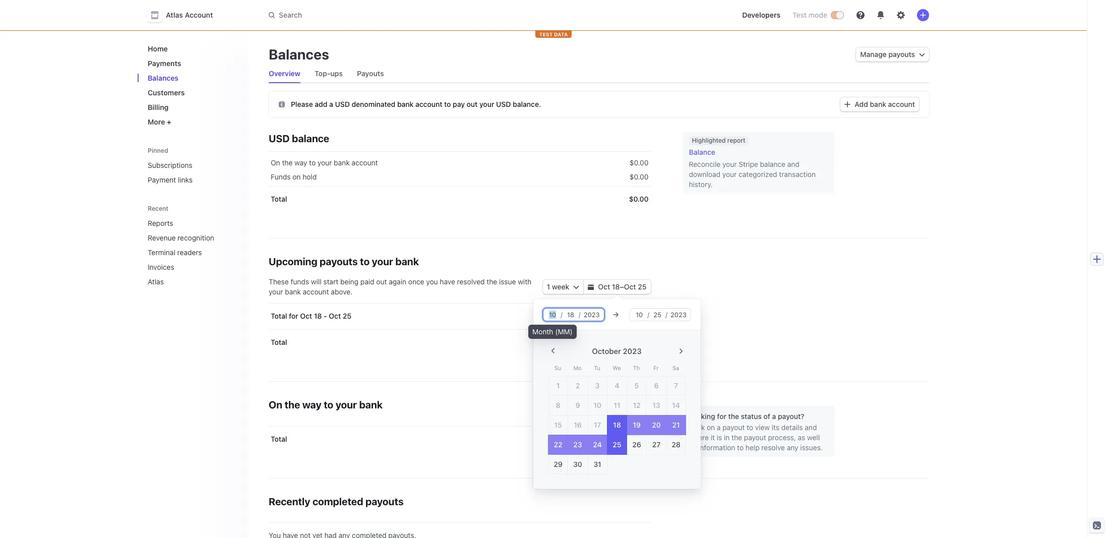 Task type: vqa. For each thing, say whether or not it's contained in the screenshot.
middle 'States'
no



Task type: locate. For each thing, give the bounding box(es) containing it.
upcoming
[[269, 256, 318, 267]]

for
[[289, 312, 298, 320], [717, 412, 727, 421]]

Day text field
[[563, 309, 579, 321]]

payments link
[[144, 55, 241, 72]]

29
[[554, 460, 563, 469]]

1 for 1
[[557, 381, 560, 390]]

0 vertical spatial way
[[295, 158, 307, 167]]

once
[[408, 277, 424, 286]]

year text field for day text box
[[668, 309, 690, 321]]

billing
[[148, 103, 169, 111]]

payouts for upcoming
[[320, 256, 358, 267]]

1 horizontal spatial 1
[[557, 381, 560, 390]]

issue
[[499, 277, 516, 286]]

1 vertical spatial a
[[773, 412, 776, 421]]

a right add on the left of page
[[329, 100, 333, 108]]

25 down 18 button
[[613, 440, 622, 449]]

0 horizontal spatial for
[[289, 312, 298, 320]]

row containing funds on hold
[[269, 168, 651, 186]]

will
[[311, 277, 322, 286]]

the inside 'these funds will start being paid out again once you have resolved the issue with your bank account above.'
[[487, 277, 497, 286]]

more
[[148, 118, 165, 126]]

on inside looking for the status of a payout? click on a payout to view its details and where it is in the payout process, as well as information to help resolve any issues.
[[707, 423, 715, 432]]

0 horizontal spatial balances
[[148, 74, 179, 82]]

balance.
[[513, 100, 541, 108]]

view
[[755, 423, 770, 432]]

1 inside button
[[557, 381, 560, 390]]

2 grid from the top
[[269, 303, 651, 356]]

click
[[689, 423, 705, 432]]

0 vertical spatial payouts
[[889, 50, 915, 59]]

balances inside core navigation links element
[[148, 74, 179, 82]]

1 down su
[[557, 381, 560, 390]]

it
[[711, 433, 715, 442]]

Day text field
[[650, 309, 666, 321]]

balances down payments
[[148, 74, 179, 82]]

payout up help
[[744, 433, 767, 442]]

out right paid
[[376, 277, 387, 286]]

highlighted
[[692, 137, 726, 144]]

0 horizontal spatial atlas
[[148, 277, 164, 286]]

for for oct
[[289, 312, 298, 320]]

payouts for manage
[[889, 50, 915, 59]]

0 horizontal spatial year text field
[[581, 309, 603, 321]]

30 button
[[568, 454, 588, 475]]

above.
[[331, 287, 353, 296]]

Search search field
[[263, 6, 547, 24]]

0 vertical spatial balance
[[292, 133, 329, 144]]

4 total from the top
[[271, 435, 287, 443]]

1 vertical spatial grid
[[269, 303, 651, 356]]

a up is
[[717, 423, 721, 432]]

hold
[[303, 172, 317, 181]]

and up transaction
[[788, 160, 800, 168]]

and inside 'highlighted report balance reconcile your stripe balance and download your categorized transaction history.'
[[788, 160, 800, 168]]

0 horizontal spatial on
[[293, 172, 301, 181]]

16
[[574, 421, 582, 429]]

balance up on the way to your bank account
[[292, 133, 329, 144]]

0 vertical spatial balances
[[269, 46, 329, 63]]

for right looking
[[717, 412, 727, 421]]

categorized
[[739, 170, 777, 179]]

0 vertical spatial grid
[[269, 152, 651, 212]]

october
[[592, 346, 621, 356]]

pinned element
[[144, 157, 241, 188]]

1 week
[[547, 282, 570, 291]]

year text field for day text field
[[581, 309, 603, 321]]

1 horizontal spatial year text field
[[668, 309, 690, 321]]

for left -
[[289, 312, 298, 320]]

1 horizontal spatial as
[[798, 433, 806, 442]]

recent navigation links element
[[138, 200, 249, 290]]

payouts up start
[[320, 256, 358, 267]]

1 horizontal spatial a
[[717, 423, 721, 432]]

0 horizontal spatial out
[[376, 277, 387, 286]]

usd right add on the left of page
[[335, 100, 350, 108]]

usd up funds
[[269, 133, 290, 144]]

2 horizontal spatial a
[[773, 412, 776, 421]]

2 horizontal spatial usd
[[496, 100, 511, 108]]

2 row from the top
[[269, 168, 651, 186]]

year text field right day text field
[[581, 309, 603, 321]]

paid
[[361, 277, 375, 286]]

way inside 'grid'
[[295, 158, 307, 167]]

well
[[808, 433, 820, 442]]

manage payouts
[[861, 50, 915, 59]]

resolve
[[762, 443, 785, 452]]

on the way to your bank account
[[271, 158, 378, 167]]

2 horizontal spatial payouts
[[889, 50, 915, 59]]

1 vertical spatial payout
[[744, 433, 767, 442]]

again
[[389, 277, 407, 286]]

1 inside popup button
[[547, 282, 550, 291]]

balances link
[[144, 70, 241, 86]]

2 month text field from the left
[[632, 309, 648, 321]]

4 row from the top
[[269, 303, 651, 329]]

5
[[635, 381, 639, 390]]

month text field up month ( mm )
[[545, 309, 561, 321]]

1 vertical spatial way
[[302, 399, 322, 411]]

bank inside button
[[870, 100, 887, 108]]

2 year text field from the left
[[668, 309, 690, 321]]

upcoming payouts to your bank
[[269, 256, 419, 267]]

2 vertical spatial 25
[[613, 440, 622, 449]]

1 horizontal spatial and
[[805, 423, 817, 432]]

account inside 'these funds will start being paid out again once you have resolved the issue with your bank account above.'
[[303, 287, 329, 296]]

a right of
[[773, 412, 776, 421]]

2 horizontal spatial 25
[[638, 282, 647, 291]]

on inside 'grid'
[[293, 172, 301, 181]]

report
[[728, 137, 746, 144]]

1 horizontal spatial on
[[707, 423, 715, 432]]

balances up 'overview'
[[269, 46, 329, 63]]

0 vertical spatial and
[[788, 160, 800, 168]]

8
[[556, 401, 561, 410]]

1 horizontal spatial month text field
[[632, 309, 648, 321]]

svg image right 1 week popup button
[[588, 284, 594, 290]]

13 button
[[647, 395, 667, 416]]

atlas left account
[[166, 11, 183, 19]]

looking for the status of a payout? click on a payout to view its details and where it is in the payout process, as well as information to help resolve any issues.
[[689, 412, 823, 452]]

more +
[[148, 118, 171, 126]]

is
[[717, 433, 722, 442]]

grid
[[269, 152, 651, 212], [269, 303, 651, 356]]

1 vertical spatial balances
[[148, 74, 179, 82]]

1 vertical spatial as
[[689, 443, 697, 452]]

balance up categorized
[[760, 160, 786, 168]]

0 horizontal spatial 1
[[547, 282, 550, 291]]

0 horizontal spatial balance
[[292, 133, 329, 144]]

Month text field
[[545, 309, 561, 321], [632, 309, 648, 321]]

and inside looking for the status of a payout? click on a payout to view its details and where it is in the payout process, as well as information to help resolve any issues.
[[805, 423, 817, 432]]

1 horizontal spatial out
[[467, 100, 478, 108]]

2023
[[623, 346, 642, 356]]

1 horizontal spatial balance
[[760, 160, 786, 168]]

11 button
[[607, 395, 627, 416]]

billing link
[[144, 99, 241, 115]]

payouts
[[357, 69, 384, 78]]

1 horizontal spatial for
[[717, 412, 727, 421]]

24
[[593, 440, 602, 449]]

svg image right the manage payouts
[[919, 51, 926, 58]]

row
[[269, 152, 651, 172], [269, 168, 651, 186], [269, 186, 651, 212], [269, 303, 651, 329], [269, 329, 651, 356], [269, 426, 651, 452]]

reports
[[148, 219, 173, 227]]

settings image
[[897, 11, 905, 19]]

atlas account
[[166, 11, 213, 19]]

1
[[547, 282, 550, 291], [557, 381, 560, 390]]

0 vertical spatial for
[[289, 312, 298, 320]]

atlas inside button
[[166, 11, 183, 19]]

0 vertical spatial on
[[271, 158, 280, 167]]

17 button
[[588, 415, 608, 435]]

tooltip
[[529, 325, 577, 339]]

0 horizontal spatial and
[[788, 160, 800, 168]]

test
[[539, 31, 553, 37]]

october 2023
[[592, 346, 642, 356]]

as down where
[[689, 443, 697, 452]]

atlas inside recent element
[[148, 277, 164, 286]]

1 left week
[[547, 282, 550, 291]]

Year text field
[[581, 309, 603, 321], [668, 309, 690, 321]]

2
[[576, 381, 580, 390]]

2 vertical spatial 18
[[613, 421, 621, 429]]

for for the
[[717, 412, 727, 421]]

0 horizontal spatial as
[[689, 443, 697, 452]]

0 horizontal spatial payouts
[[320, 256, 358, 267]]

payout up "in"
[[723, 423, 745, 432]]

transaction
[[779, 170, 816, 179]]

0 vertical spatial 25
[[638, 282, 647, 291]]

1 horizontal spatial payouts
[[366, 496, 404, 507]]

on
[[271, 158, 280, 167], [269, 399, 282, 411]]

6
[[654, 381, 659, 390]]

4 / from the left
[[666, 311, 668, 319]]

month text field left day text box
[[632, 309, 648, 321]]

out right "pay"
[[467, 100, 478, 108]]

payouts right completed
[[366, 496, 404, 507]]

payments
[[148, 59, 181, 68]]

1 vertical spatial 25
[[343, 312, 352, 320]]

recently completed payouts
[[269, 496, 404, 507]]

1 vertical spatial atlas
[[148, 277, 164, 286]]

these funds will start being paid out again once you have resolved the issue with your bank account above.
[[269, 277, 532, 296]]

year text field right day text box
[[668, 309, 690, 321]]

help image
[[857, 11, 865, 19]]

1 year text field from the left
[[581, 309, 603, 321]]

svg image right week
[[574, 284, 580, 290]]

payouts inside popup button
[[889, 50, 915, 59]]

core navigation links element
[[144, 40, 241, 130]]

26 button
[[627, 435, 647, 455]]

payouts right manage
[[889, 50, 915, 59]]

atlas down invoices at the left
[[148, 277, 164, 286]]

as left well
[[798, 433, 806, 442]]

1 vertical spatial on
[[707, 423, 715, 432]]

1 vertical spatial 18
[[314, 312, 322, 320]]

history.
[[689, 180, 713, 189]]

19
[[633, 421, 641, 429]]

1 grid from the top
[[269, 152, 651, 212]]

1 vertical spatial payouts
[[320, 256, 358, 267]]

svg image
[[845, 101, 851, 107]]

grid containing on the way to your bank account
[[269, 152, 651, 212]]

to inside 'grid'
[[309, 158, 316, 167]]

revenue
[[148, 234, 176, 242]]

0 vertical spatial atlas
[[166, 11, 183, 19]]

25
[[638, 282, 647, 291], [343, 312, 352, 320], [613, 440, 622, 449]]

the inside 'grid'
[[282, 158, 293, 167]]

atlas account button
[[148, 8, 223, 22]]

9 button
[[568, 395, 588, 416]]

for inside 'grid'
[[289, 312, 298, 320]]

being
[[340, 277, 359, 286]]

for inside looking for the status of a payout? click on a payout to view its details and where it is in the payout process, as well as information to help resolve any issues.
[[717, 412, 727, 421]]

add
[[315, 100, 328, 108]]

tab list containing overview
[[265, 65, 930, 83]]

1 horizontal spatial balances
[[269, 46, 329, 63]]

svg image inside manage payouts popup button
[[919, 51, 926, 58]]

way for on the way to your bank
[[302, 399, 322, 411]]

on for on the way to your bank
[[269, 399, 282, 411]]

0 vertical spatial 1
[[547, 282, 550, 291]]

1 vertical spatial on
[[269, 399, 282, 411]]

5 row from the top
[[269, 329, 651, 356]]

balance inside 'highlighted report balance reconcile your stripe balance and download your categorized transaction history.'
[[760, 160, 786, 168]]

10
[[594, 401, 602, 410]]

move forward to switch to the next month. image
[[673, 342, 690, 360]]

recent
[[148, 205, 169, 212]]

month text field for day text box
[[632, 309, 648, 321]]

0 horizontal spatial a
[[329, 100, 333, 108]]

1 horizontal spatial 25
[[613, 440, 622, 449]]

on up it
[[707, 423, 715, 432]]

8 button
[[548, 395, 568, 416]]

1 vertical spatial out
[[376, 277, 387, 286]]

18 button
[[607, 415, 627, 435]]

balance
[[689, 148, 716, 156]]

0 vertical spatial on
[[293, 172, 301, 181]]

1 horizontal spatial atlas
[[166, 11, 183, 19]]

0 horizontal spatial month text field
[[545, 309, 561, 321]]

usd left balance.
[[496, 100, 511, 108]]

7 button
[[666, 376, 686, 396]]

october 2023 region
[[542, 338, 996, 479]]

out inside 'these funds will start being paid out again once you have resolved the issue with your bank account above.'
[[376, 277, 387, 286]]

on left 'hold'
[[293, 172, 301, 181]]

customers link
[[144, 84, 241, 101]]

1 vertical spatial and
[[805, 423, 817, 432]]

25 right -
[[343, 312, 352, 320]]

to
[[444, 100, 451, 108], [309, 158, 316, 167], [360, 256, 370, 267], [324, 399, 334, 411], [747, 423, 754, 432], [737, 443, 744, 452]]

recent element
[[138, 215, 249, 290]]

oct
[[598, 282, 610, 291], [624, 282, 636, 291], [300, 312, 312, 320], [329, 312, 341, 320]]

month text field for day text field
[[545, 309, 561, 321]]

1 vertical spatial 1
[[557, 381, 560, 390]]

1 for 1 week
[[547, 282, 550, 291]]

1 month text field from the left
[[545, 309, 561, 321]]

tab list
[[265, 65, 930, 83]]

31 button
[[588, 454, 608, 475]]

1 row from the top
[[269, 152, 651, 172]]

and up well
[[805, 423, 817, 432]]

25 right –
[[638, 282, 647, 291]]

)
[[570, 327, 573, 336]]

its
[[772, 423, 780, 432]]

0 horizontal spatial 25
[[343, 312, 352, 320]]

1 horizontal spatial usd
[[335, 100, 350, 108]]

1 vertical spatial for
[[717, 412, 727, 421]]

readers
[[177, 248, 202, 257]]

help
[[746, 443, 760, 452]]

svg image
[[919, 51, 926, 58], [279, 101, 285, 107], [574, 284, 580, 290], [588, 284, 594, 290]]

1 vertical spatial balance
[[760, 160, 786, 168]]



Task type: describe. For each thing, give the bounding box(es) containing it.
payment
[[148, 176, 176, 184]]

22 button
[[548, 435, 568, 455]]

subscriptions
[[148, 161, 192, 169]]

home
[[148, 44, 168, 53]]

please
[[291, 100, 313, 108]]

27 button
[[647, 435, 667, 455]]

0 vertical spatial a
[[329, 100, 333, 108]]

issues.
[[801, 443, 823, 452]]

3 / from the left
[[648, 311, 650, 319]]

30
[[574, 460, 582, 469]]

overview
[[269, 69, 301, 78]]

6 row from the top
[[269, 426, 651, 452]]

way for on the way to your bank account
[[295, 158, 307, 167]]

mode
[[809, 11, 828, 19]]

0 horizontal spatial usd
[[269, 133, 290, 144]]

25 inside button
[[613, 440, 622, 449]]

payouts link
[[353, 67, 388, 81]]

mm
[[558, 327, 570, 336]]

2 total from the top
[[271, 312, 287, 320]]

10 button
[[588, 395, 608, 416]]

funds
[[271, 172, 291, 181]]

you
[[426, 277, 438, 286]]

where
[[689, 433, 709, 442]]

2 / from the left
[[579, 311, 581, 319]]

add
[[855, 100, 868, 108]]

week
[[552, 282, 570, 291]]

12 button
[[627, 395, 647, 416]]

14 button
[[666, 395, 686, 416]]

25 inside 'grid'
[[343, 312, 352, 320]]

svg image left please
[[279, 101, 285, 107]]

29 button
[[548, 454, 568, 475]]

pinned navigation links element
[[144, 142, 243, 188]]

balance link
[[689, 147, 828, 157]]

0 vertical spatial out
[[467, 100, 478, 108]]

start
[[323, 277, 339, 286]]

terminal readers
[[148, 248, 202, 257]]

manage payouts button
[[857, 47, 930, 62]]

row containing on the way to your bank account
[[269, 152, 651, 172]]

revenue recognition
[[148, 234, 214, 242]]

of
[[764, 412, 771, 421]]

atlas for atlas
[[148, 277, 164, 286]]

19 button
[[627, 415, 647, 435]]

+
[[167, 118, 171, 126]]

download
[[689, 170, 721, 179]]

1 / from the left
[[561, 311, 563, 319]]

account inside 'grid'
[[352, 158, 378, 167]]

2 vertical spatial a
[[717, 423, 721, 432]]

0 vertical spatial 18
[[612, 282, 620, 291]]

search
[[279, 11, 302, 19]]

18 inside button
[[613, 421, 621, 429]]

month
[[533, 327, 553, 336]]

on the way to your bank
[[269, 399, 383, 411]]

svg image inside 1 week popup button
[[574, 284, 580, 290]]

pay
[[453, 100, 465, 108]]

18 inside 'grid'
[[314, 312, 322, 320]]

recently
[[269, 496, 310, 507]]

move backward to switch to the previous month. image
[[545, 342, 562, 360]]

funds
[[291, 277, 309, 286]]

12
[[633, 401, 641, 410]]

developers
[[743, 11, 781, 19]]

month ( mm )
[[533, 327, 573, 336]]

we
[[613, 365, 621, 371]]

test mode
[[793, 11, 828, 19]]

(
[[555, 327, 558, 336]]

invoices
[[148, 263, 174, 271]]

0 vertical spatial as
[[798, 433, 806, 442]]

resolved
[[457, 277, 485, 286]]

28 button
[[666, 435, 686, 455]]

looking
[[689, 412, 716, 421]]

th
[[633, 365, 640, 371]]

october 2023 dialog
[[534, 299, 996, 489]]

ups
[[330, 69, 343, 78]]

grid containing total for
[[269, 303, 651, 356]]

15
[[554, 421, 562, 429]]

recognition
[[178, 234, 214, 242]]

31
[[594, 460, 602, 469]]

on for on the way to your bank account
[[271, 158, 280, 167]]

bank inside 'these funds will start being paid out again once you have resolved the issue with your bank account above.'
[[285, 287, 301, 296]]

funds on hold
[[271, 172, 317, 181]]

2 vertical spatial payouts
[[366, 496, 404, 507]]

add bank account
[[855, 100, 915, 108]]

–
[[620, 282, 624, 291]]

your inside 'these funds will start being paid out again once you have resolved the issue with your bank account above.'
[[269, 287, 283, 296]]

2 button
[[568, 376, 588, 396]]

total for oct 18 - oct 25
[[271, 312, 352, 320]]

data
[[554, 31, 568, 37]]

reports link
[[144, 215, 226, 232]]

account
[[185, 11, 213, 19]]

tooltip containing month
[[529, 325, 577, 339]]

payment links
[[148, 176, 193, 184]]

1 button
[[548, 376, 568, 396]]

22
[[554, 440, 563, 449]]

any
[[787, 443, 799, 452]]

17
[[594, 421, 601, 429]]

test
[[793, 11, 807, 19]]

3 row from the top
[[269, 186, 651, 212]]

revenue recognition link
[[144, 229, 226, 246]]

0 vertical spatial payout
[[723, 423, 745, 432]]

row containing total for
[[269, 303, 651, 329]]

reconcile
[[689, 160, 721, 168]]

oct 18 – oct 25
[[598, 282, 647, 291]]

21 button
[[666, 415, 686, 435]]

payout?
[[778, 412, 805, 421]]

1 total from the top
[[271, 195, 287, 203]]

bank inside row
[[334, 158, 350, 167]]

3
[[595, 381, 600, 390]]

7
[[674, 381, 678, 390]]

atlas for atlas account
[[166, 11, 183, 19]]

account inside button
[[888, 100, 915, 108]]

13
[[653, 401, 661, 410]]

Search text field
[[263, 6, 547, 24]]

top-ups
[[315, 69, 343, 78]]

26
[[633, 440, 641, 449]]

3 total from the top
[[271, 338, 287, 346]]

6 button
[[647, 376, 667, 396]]

28
[[672, 440, 681, 449]]

your inside 'grid'
[[318, 158, 332, 167]]

test data
[[539, 31, 568, 37]]



